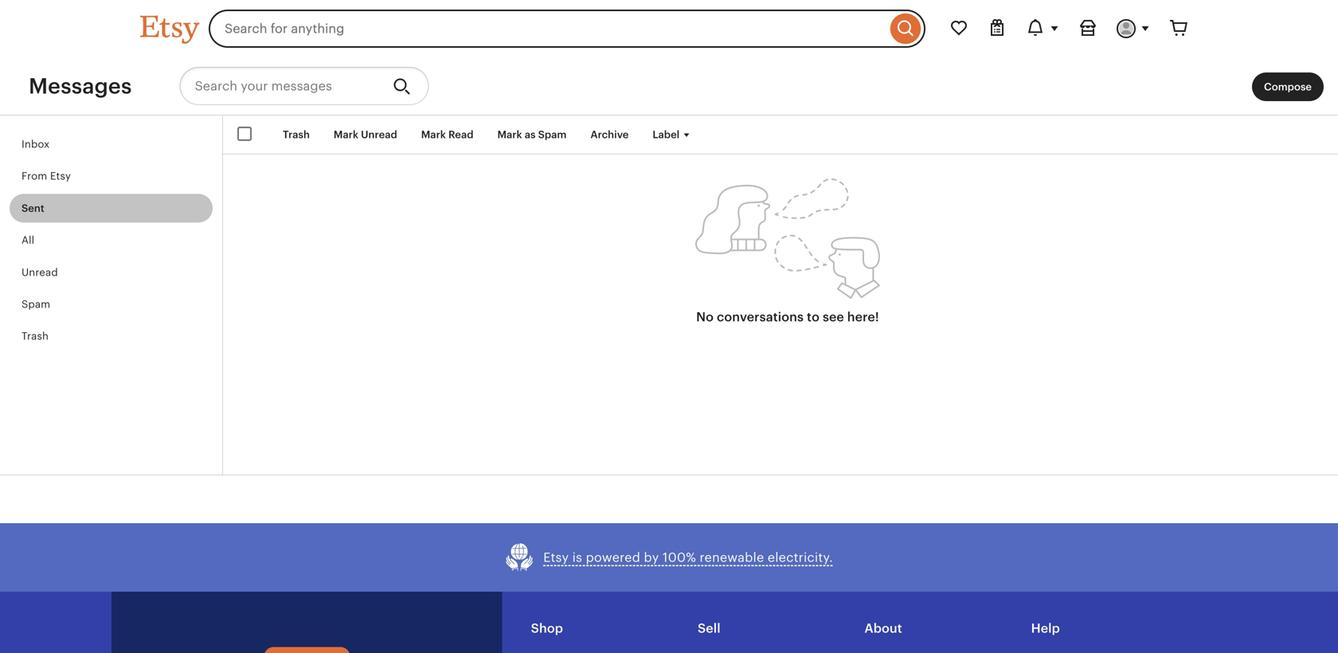 Task type: locate. For each thing, give the bounding box(es) containing it.
electricity.
[[768, 550, 833, 565]]

0 horizontal spatial etsy
[[50, 170, 71, 182]]

mark
[[334, 129, 358, 141], [421, 129, 446, 141], [497, 129, 522, 141]]

1 horizontal spatial trash
[[283, 129, 310, 141]]

mark unread
[[334, 129, 397, 141]]

spam right as
[[538, 129, 567, 141]]

2 mark from the left
[[421, 129, 446, 141]]

from
[[22, 170, 47, 182]]

mark left read
[[421, 129, 446, 141]]

inbox link
[[10, 130, 213, 159]]

100%
[[663, 550, 696, 565]]

spam inside mark as spam button
[[538, 129, 567, 141]]

etsy right from
[[50, 170, 71, 182]]

mark unread button
[[322, 120, 409, 149]]

spam inside 'spam' link
[[22, 298, 50, 310]]

no
[[696, 310, 714, 324]]

0 vertical spatial trash
[[283, 129, 310, 141]]

0 horizontal spatial mark
[[334, 129, 358, 141]]

unread
[[361, 129, 397, 141], [22, 266, 58, 278]]

unread down the all
[[22, 266, 58, 278]]

mark for mark as spam
[[497, 129, 522, 141]]

etsy
[[50, 170, 71, 182], [543, 550, 569, 565]]

see
[[823, 310, 844, 324]]

1 vertical spatial etsy
[[543, 550, 569, 565]]

spam link
[[10, 290, 213, 319]]

2 horizontal spatial mark
[[497, 129, 522, 141]]

1 horizontal spatial unread
[[361, 129, 397, 141]]

no conversations to see here!
[[696, 310, 879, 324]]

1 vertical spatial spam
[[22, 298, 50, 310]]

etsy left is
[[543, 550, 569, 565]]

mark left as
[[497, 129, 522, 141]]

sent
[[22, 202, 44, 214]]

mark for mark read
[[421, 129, 446, 141]]

unread inside unread link
[[22, 266, 58, 278]]

Search for anything text field
[[209, 10, 887, 48]]

powered
[[586, 550, 640, 565]]

0 vertical spatial unread
[[361, 129, 397, 141]]

mark as spam button
[[485, 120, 579, 149]]

label button
[[641, 120, 706, 149]]

0 horizontal spatial spam
[[22, 298, 50, 310]]

3 mark from the left
[[497, 129, 522, 141]]

to
[[807, 310, 820, 324]]

mark right trash button
[[334, 129, 358, 141]]

1 vertical spatial unread
[[22, 266, 58, 278]]

spam down the all
[[22, 298, 50, 310]]

0 horizontal spatial unread
[[22, 266, 58, 278]]

0 vertical spatial spam
[[538, 129, 567, 141]]

shop
[[531, 621, 563, 636]]

1 vertical spatial trash
[[22, 330, 49, 342]]

compose button
[[1252, 72, 1324, 101]]

None search field
[[209, 10, 926, 48]]

unread left mark read
[[361, 129, 397, 141]]

spam
[[538, 129, 567, 141], [22, 298, 50, 310]]

1 horizontal spatial spam
[[538, 129, 567, 141]]

1 mark from the left
[[334, 129, 358, 141]]

is
[[572, 550, 582, 565]]

0 horizontal spatial trash
[[22, 330, 49, 342]]

1 horizontal spatial etsy
[[543, 550, 569, 565]]

1 horizontal spatial mark
[[421, 129, 446, 141]]

banner
[[112, 0, 1227, 57]]

archive button
[[579, 120, 641, 149]]

0 vertical spatial etsy
[[50, 170, 71, 182]]

trash
[[283, 129, 310, 141], [22, 330, 49, 342]]

label
[[653, 129, 680, 141]]



Task type: vqa. For each thing, say whether or not it's contained in the screenshot.
34.63
no



Task type: describe. For each thing, give the bounding box(es) containing it.
trash inside trash "link"
[[22, 330, 49, 342]]

from etsy link
[[10, 162, 213, 191]]

mark for mark unread
[[334, 129, 358, 141]]

archive
[[591, 129, 629, 141]]

by
[[644, 550, 659, 565]]

compose
[[1264, 81, 1312, 93]]

mark read
[[421, 129, 474, 141]]

etsy is powered by 100% renewable electricity.
[[543, 550, 833, 565]]

page 1 image
[[695, 179, 880, 300]]

mark as spam
[[497, 129, 567, 141]]

sent link
[[10, 194, 213, 223]]

trash inside trash button
[[283, 129, 310, 141]]

about
[[865, 621, 902, 636]]

conversations
[[717, 310, 804, 324]]

help
[[1031, 621, 1060, 636]]

here!
[[847, 310, 879, 324]]

unread link
[[10, 258, 213, 287]]

mark read button
[[409, 120, 485, 149]]

trash button
[[271, 120, 322, 149]]

inbox
[[22, 138, 50, 150]]

all link
[[10, 226, 213, 255]]

messages
[[29, 74, 132, 98]]

trash link
[[10, 322, 213, 351]]

etsy is powered by 100% renewable electricity. button
[[505, 542, 833, 573]]

all
[[22, 234, 34, 246]]

Search your messages text field
[[180, 67, 380, 105]]

sell
[[698, 621, 721, 636]]

etsy inside button
[[543, 550, 569, 565]]

unread inside mark unread button
[[361, 129, 397, 141]]

renewable
[[700, 550, 764, 565]]

as
[[525, 129, 536, 141]]

from etsy
[[22, 170, 71, 182]]

read
[[448, 129, 474, 141]]



